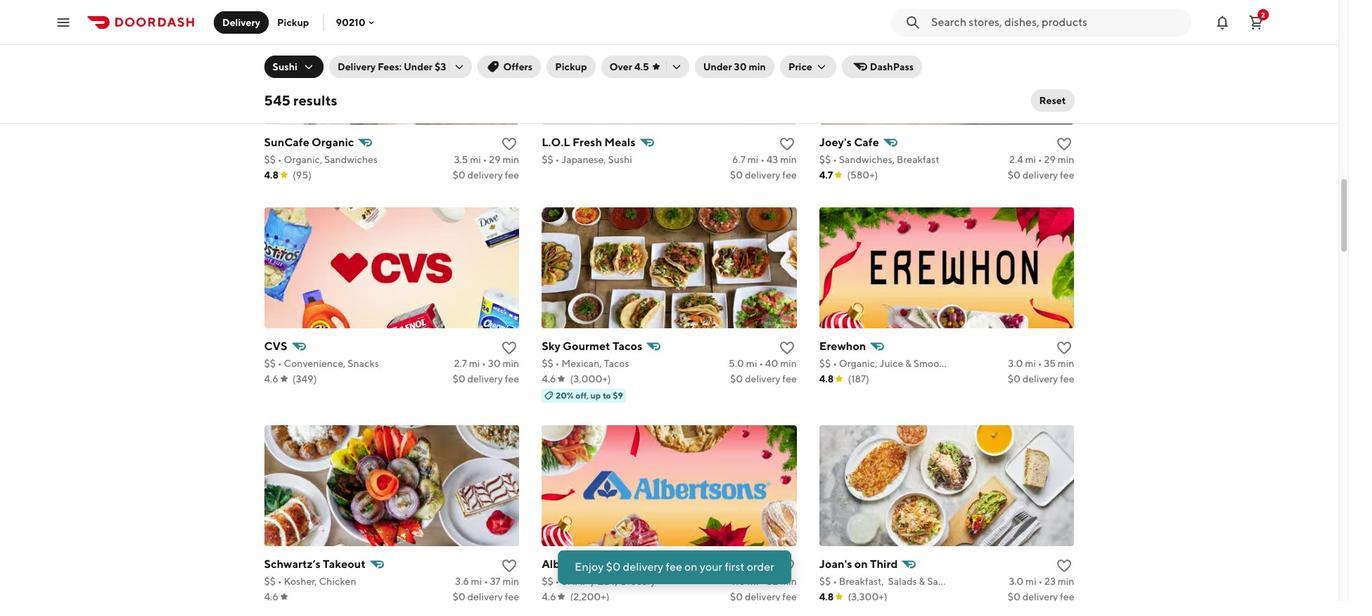Task type: describe. For each thing, give the bounding box(es) containing it.
joey's
[[820, 136, 852, 149]]

1 vertical spatial tacos
[[604, 358, 629, 369]]

third
[[870, 558, 898, 571]]

$$ • sandwiches, breakfast
[[820, 154, 940, 165]]

20% off, up to $9
[[556, 390, 623, 401]]

• left the "snap"
[[555, 576, 560, 587]]

suncafe organic
[[264, 136, 354, 149]]

your
[[700, 561, 723, 574]]

$$ • breakfast,  salads & sandwiches
[[820, 576, 981, 587]]

$$ • mexican, tacos
[[542, 358, 629, 369]]

1 horizontal spatial on
[[855, 558, 868, 571]]

• down erewhon
[[833, 358, 837, 369]]

• left kosher,
[[278, 576, 282, 587]]

erewhon
[[820, 340, 866, 353]]

3.5
[[454, 154, 468, 165]]

$$ for suncafe organic
[[264, 154, 276, 165]]

snacks
[[348, 358, 379, 369]]

over
[[610, 61, 633, 72]]

2 button
[[1242, 8, 1271, 36]]

cafe
[[854, 136, 879, 149]]

dashpass button
[[842, 56, 922, 78]]

3.0 for joan's on third
[[1009, 576, 1024, 587]]

delivery for delivery
[[222, 17, 260, 28]]

5.0 mi • 40 min
[[729, 358, 797, 369]]

• down sky
[[555, 358, 560, 369]]

3.6
[[455, 576, 469, 587]]

0 horizontal spatial on
[[685, 561, 698, 574]]

fee for erewhon
[[1060, 373, 1075, 385]]

smoothie
[[914, 358, 957, 369]]

mi for l.o.l fresh meals
[[748, 154, 759, 165]]

albertsons
[[542, 558, 599, 571]]

min for erewhon
[[1058, 358, 1075, 369]]

mi for cvs
[[469, 358, 480, 369]]

sushi button
[[264, 56, 324, 78]]

order
[[747, 561, 775, 574]]

enjoy $0 delivery fee on your first order
[[575, 561, 775, 574]]

4.6 for cvs
[[264, 373, 278, 385]]

click to add this store to your saved list image for gourmet
[[779, 340, 796, 356]]

click to add this store to your saved list image for on
[[1056, 558, 1073, 575]]

delivery button
[[214, 11, 269, 33]]

$$ for joey's cafe
[[820, 154, 831, 165]]

7.0 mi • 52 min
[[732, 576, 797, 587]]

1 under from the left
[[404, 61, 433, 72]]

click to add this store to your saved list image for cafe
[[1056, 136, 1073, 152]]

cvs
[[264, 340, 288, 353]]

price button
[[780, 56, 836, 78]]

delivery for suncafe organic
[[467, 169, 503, 181]]

joan's
[[820, 558, 852, 571]]

(95)
[[293, 169, 312, 181]]

52
[[767, 576, 778, 587]]

• down joan's
[[833, 576, 837, 587]]

1 vertical spatial sandwiches
[[927, 576, 981, 587]]

breakfast
[[897, 154, 940, 165]]

90210
[[336, 17, 366, 28]]

1 horizontal spatial pickup
[[555, 61, 587, 72]]

chicken
[[319, 576, 356, 587]]

6.7
[[732, 154, 746, 165]]

delivery down '6.7 mi • 43 min'
[[745, 169, 781, 181]]

min for cvs
[[503, 358, 519, 369]]

snap
[[562, 576, 589, 587]]

reset button
[[1031, 89, 1075, 112]]

545
[[264, 92, 291, 108]]

20%
[[556, 390, 574, 401]]

4.6 for sky gourmet tacos
[[542, 373, 556, 385]]

$$ • kosher, chicken
[[264, 576, 356, 587]]

$$ for erewhon
[[820, 358, 831, 369]]

6.7 mi • 43 min
[[732, 154, 797, 165]]

fee for sky gourmet tacos
[[783, 373, 797, 385]]

0 horizontal spatial sandwiches
[[324, 154, 378, 165]]

mi for schwartz's takeout
[[471, 576, 482, 587]]

price
[[789, 61, 812, 72]]

delivery up grocery
[[623, 561, 664, 574]]

$$ • snap / ebt, grocery
[[542, 576, 656, 587]]

l.o.l
[[542, 136, 570, 149]]

$$ • convenience, snacks
[[264, 358, 379, 369]]

$3
[[435, 61, 446, 72]]

fee left "your"
[[666, 561, 682, 574]]

• down suncafe
[[278, 154, 282, 165]]

breakfast,
[[839, 576, 884, 587]]

$$ for l.o.l fresh meals
[[542, 154, 553, 165]]

1 vertical spatial sushi
[[608, 154, 632, 165]]

gourmet
[[563, 340, 610, 353]]

ebt,
[[597, 576, 618, 587]]

click to add this store to your saved list image right order
[[779, 558, 796, 575]]

• left 43
[[761, 154, 765, 165]]

$​0 delivery fee for cvs
[[453, 373, 519, 385]]

40
[[765, 358, 778, 369]]

organic
[[312, 136, 354, 149]]

schwartz's
[[264, 558, 321, 571]]

reset
[[1040, 95, 1066, 106]]

• right 3.5 at the left of the page
[[483, 154, 487, 165]]

offers
[[503, 61, 533, 72]]

fee down '6.7 mi • 43 min'
[[783, 169, 797, 181]]

4.7
[[820, 169, 833, 181]]

2.4
[[1010, 154, 1023, 165]]

• down cvs
[[278, 358, 282, 369]]

sky
[[542, 340, 561, 353]]

sandwiches,
[[839, 154, 895, 165]]

$​0 delivery fee for sky gourmet tacos
[[730, 373, 797, 385]]

• left 52
[[760, 576, 765, 587]]

35
[[1044, 358, 1056, 369]]

2
[[1262, 10, 1266, 19]]

$$ • organic, juice & smoothie
[[820, 358, 957, 369]]

23
[[1045, 576, 1056, 587]]

japanese,
[[562, 154, 606, 165]]

first
[[725, 561, 745, 574]]

4.5
[[635, 61, 649, 72]]

fee for suncafe organic
[[505, 169, 519, 181]]

enjoy
[[575, 561, 604, 574]]

delivery for cvs
[[467, 373, 503, 385]]

delivery for joey's cafe
[[1023, 169, 1058, 181]]

organic, for suncafe organic
[[284, 154, 322, 165]]

mi for joey's cafe
[[1025, 154, 1036, 165]]



Task type: locate. For each thing, give the bounding box(es) containing it.
min right the 37 on the left bottom
[[503, 576, 519, 587]]

• left 40
[[759, 358, 763, 369]]

1 horizontal spatial 29
[[1044, 154, 1056, 165]]

organic, for erewhon
[[839, 358, 878, 369]]

$​0 down the 2.4
[[1008, 169, 1021, 181]]

$$ down sky
[[542, 358, 553, 369]]

2.7
[[454, 358, 467, 369]]

/
[[591, 576, 595, 587]]

delivery for delivery fees: under $3
[[338, 61, 376, 72]]

l.o.l fresh meals
[[542, 136, 636, 149]]

min for sky gourmet tacos
[[780, 358, 797, 369]]

convenience,
[[284, 358, 346, 369]]

0 horizontal spatial 4.8
[[264, 169, 279, 181]]

$$ down joan's
[[820, 576, 831, 587]]

0 horizontal spatial 30
[[488, 358, 501, 369]]

• down l.o.l at the top of page
[[555, 154, 560, 165]]

delivery for sky gourmet tacos
[[745, 373, 781, 385]]

$​0 delivery fee
[[453, 169, 519, 181], [730, 169, 797, 181], [1008, 169, 1075, 181], [453, 373, 519, 385], [730, 373, 797, 385], [1008, 373, 1075, 385]]

1 29 from the left
[[489, 154, 501, 165]]

3.0 mi • 35 min
[[1008, 358, 1075, 369]]

0 vertical spatial 30
[[734, 61, 747, 72]]

mi for sky gourmet tacos
[[746, 358, 757, 369]]

$​0 for sky gourmet tacos
[[730, 373, 743, 385]]

4.6 up 20% at the bottom left
[[542, 373, 556, 385]]

click to add this store to your saved list image for takeout
[[501, 558, 518, 575]]

(187)
[[848, 373, 869, 385]]

0 vertical spatial pickup button
[[269, 11, 318, 33]]

& right salads
[[919, 576, 925, 587]]

1 horizontal spatial sandwiches
[[927, 576, 981, 587]]

$​0 for joey's cafe
[[1008, 169, 1021, 181]]

3.0
[[1008, 358, 1023, 369], [1009, 576, 1024, 587]]

• left the 37 on the left bottom
[[484, 576, 488, 587]]

meals
[[605, 136, 636, 149]]

1 horizontal spatial delivery
[[338, 61, 376, 72]]

1 horizontal spatial 4.8
[[820, 373, 834, 385]]

0 horizontal spatial pickup button
[[269, 11, 318, 33]]

$​0 for erewhon
[[1008, 373, 1021, 385]]

$​0 delivery fee down '3.5 mi • 29 min'
[[453, 169, 519, 181]]

min left price
[[749, 61, 766, 72]]

0 vertical spatial organic,
[[284, 154, 322, 165]]

mi right 5.0
[[746, 358, 757, 369]]

$$ down the schwartz's
[[264, 576, 276, 587]]

3.0 for erewhon
[[1008, 358, 1023, 369]]

$$ for cvs
[[264, 358, 276, 369]]

under
[[404, 61, 433, 72], [703, 61, 732, 72]]

2 under from the left
[[703, 61, 732, 72]]

sandwiches down organic
[[324, 154, 378, 165]]

under inside button
[[703, 61, 732, 72]]

delivery
[[222, 17, 260, 28], [338, 61, 376, 72]]

2.4 mi • 29 min
[[1010, 154, 1075, 165]]

dashpass
[[870, 61, 914, 72]]

tacos down "sky gourmet tacos" at the bottom of the page
[[604, 358, 629, 369]]

grocery
[[620, 576, 656, 587]]

0 vertical spatial tacos
[[613, 340, 642, 353]]

on left "your"
[[685, 561, 698, 574]]

0 horizontal spatial organic,
[[284, 154, 322, 165]]

$9
[[613, 390, 623, 401]]

salads
[[888, 576, 917, 587]]

0 vertical spatial 4.8
[[264, 169, 279, 181]]

delivery down the 2.7 mi • 30 min
[[467, 373, 503, 385]]

$​0 down 3.5 at the left of the page
[[453, 169, 465, 181]]

0 horizontal spatial &
[[905, 358, 912, 369]]

under 30 min
[[703, 61, 766, 72]]

mi right 6.7
[[748, 154, 759, 165]]

click to add this store to your saved list image up 3.0 mi • 23 min
[[1056, 558, 1073, 575]]

30 right 2.7 in the left of the page
[[488, 358, 501, 369]]

click to add this store to your saved list image
[[501, 136, 518, 152], [1056, 136, 1073, 152], [501, 340, 518, 356], [779, 340, 796, 356], [1056, 340, 1073, 356]]

Store search: begin typing to search for stores available on DoorDash text field
[[932, 14, 1183, 30]]

fee for cvs
[[505, 373, 519, 385]]

1 vertical spatial organic,
[[839, 358, 878, 369]]

delivery down '5.0 mi • 40 min'
[[745, 373, 781, 385]]

0 vertical spatial delivery
[[222, 17, 260, 28]]

$$ for joan's on third
[[820, 576, 831, 587]]

0 horizontal spatial delivery
[[222, 17, 260, 28]]

$​0 down 3.0 mi • 35 min
[[1008, 373, 1021, 385]]

fee down 2.4 mi • 29 min
[[1060, 169, 1075, 181]]

joey's cafe
[[820, 136, 879, 149]]

over 4.5 button
[[601, 56, 689, 78]]

min right 40
[[780, 358, 797, 369]]

fee down '3.5 mi • 29 min'
[[505, 169, 519, 181]]

1 horizontal spatial under
[[703, 61, 732, 72]]

1 4.6 from the left
[[264, 373, 278, 385]]

$$ down cvs
[[264, 358, 276, 369]]

click to add this store to your saved list image up '3.5 mi • 29 min'
[[501, 136, 518, 152]]

(580+)
[[847, 169, 878, 181]]

mi right 7.0
[[748, 576, 759, 587]]

min right 23
[[1058, 576, 1075, 587]]

4.6
[[264, 373, 278, 385], [542, 373, 556, 385]]

$​0 down 2.7 in the left of the page
[[453, 373, 465, 385]]

37
[[490, 576, 501, 587]]

$$ left the "snap"
[[542, 576, 553, 587]]

90210 button
[[336, 17, 377, 28]]

mi for erewhon
[[1025, 358, 1036, 369]]

2.7 mi • 30 min
[[454, 358, 519, 369]]

mi for joan's on third
[[1026, 576, 1037, 587]]

3.0 mi • 23 min
[[1009, 576, 1075, 587]]

mi left 35
[[1025, 358, 1036, 369]]

pickup
[[277, 17, 309, 28], [555, 61, 587, 72]]

juice
[[880, 358, 904, 369]]

click to add this store to your saved list image up '5.0 mi • 40 min'
[[779, 340, 796, 356]]

1 horizontal spatial 4.6
[[542, 373, 556, 385]]

tacos right gourmet
[[613, 340, 642, 353]]

sushi down meals
[[608, 154, 632, 165]]

$$ • organic, sandwiches
[[264, 154, 378, 165]]

$$ down erewhon
[[820, 358, 831, 369]]

0 horizontal spatial 29
[[489, 154, 501, 165]]

delivery for erewhon
[[1023, 373, 1058, 385]]

click to add this store to your saved list image up the 2.7 mi • 30 min
[[501, 340, 518, 356]]

1 vertical spatial 3.0
[[1009, 576, 1024, 587]]

$$ down l.o.l at the top of page
[[542, 154, 553, 165]]

3.6 mi • 37 min
[[455, 576, 519, 587]]

results
[[293, 92, 337, 108]]

3 items, open order cart image
[[1248, 14, 1265, 31]]

mi
[[470, 154, 481, 165], [748, 154, 759, 165], [1025, 154, 1036, 165], [469, 358, 480, 369], [746, 358, 757, 369], [1025, 358, 1036, 369], [471, 576, 482, 587], [748, 576, 759, 587], [1026, 576, 1037, 587]]

sky gourmet tacos
[[542, 340, 642, 353]]

min for joan's on third
[[1058, 576, 1075, 587]]

2 4.6 from the left
[[542, 373, 556, 385]]

sushi inside button
[[273, 61, 298, 72]]

•
[[278, 154, 282, 165], [483, 154, 487, 165], [555, 154, 560, 165], [761, 154, 765, 165], [833, 154, 837, 165], [1038, 154, 1043, 165], [278, 358, 282, 369], [482, 358, 486, 369], [555, 358, 560, 369], [759, 358, 763, 369], [833, 358, 837, 369], [1038, 358, 1042, 369], [278, 576, 282, 587], [484, 576, 488, 587], [555, 576, 560, 587], [760, 576, 765, 587], [833, 576, 837, 587], [1039, 576, 1043, 587]]

up
[[591, 390, 601, 401]]

29 right 3.5 at the left of the page
[[489, 154, 501, 165]]

min right the 2.4
[[1058, 154, 1075, 165]]

mi for suncafe organic
[[470, 154, 481, 165]]

min for joey's cafe
[[1058, 154, 1075, 165]]

1 vertical spatial &
[[919, 576, 925, 587]]

7.0
[[732, 576, 746, 587]]

click to add this store to your saved list image up 3.6 mi • 37 min
[[501, 558, 518, 575]]

delivery inside button
[[222, 17, 260, 28]]

1 vertical spatial 4.8
[[820, 373, 834, 385]]

• left 23
[[1039, 576, 1043, 587]]

29 for suncafe organic
[[489, 154, 501, 165]]

$​0 delivery fee down 2.4 mi • 29 min
[[1008, 169, 1075, 181]]

click to add this store to your saved list image for fresh
[[779, 136, 796, 152]]

& right juice
[[905, 358, 912, 369]]

min right 43
[[780, 154, 797, 165]]

$​0 down 6.7
[[730, 169, 743, 181]]

organic,
[[284, 154, 322, 165], [839, 358, 878, 369]]

$​0 delivery fee down '5.0 mi • 40 min'
[[730, 373, 797, 385]]

fees:
[[378, 61, 402, 72]]

mi for albertsons
[[748, 576, 759, 587]]

fee down 3.0 mi • 35 min
[[1060, 373, 1075, 385]]

fee down '5.0 mi • 40 min'
[[783, 373, 797, 385]]

1 vertical spatial pickup button
[[547, 56, 596, 78]]

notification bell image
[[1214, 14, 1231, 31]]

$$
[[264, 154, 276, 165], [542, 154, 553, 165], [820, 154, 831, 165], [264, 358, 276, 369], [542, 358, 553, 369], [820, 358, 831, 369], [264, 576, 276, 587], [542, 576, 553, 587], [820, 576, 831, 587]]

1 vertical spatial pickup
[[555, 61, 587, 72]]

sushi up the 545
[[273, 61, 298, 72]]

& for joan's on third
[[919, 576, 925, 587]]

5.0
[[729, 358, 744, 369]]

mi right 2.7 in the left of the page
[[469, 358, 480, 369]]

fee down the 2.7 mi • 30 min
[[505, 373, 519, 385]]

click to add this store to your saved list image for organic
[[501, 136, 518, 152]]

min inside button
[[749, 61, 766, 72]]

mexican,
[[562, 358, 602, 369]]

$​0 delivery fee down '6.7 mi • 43 min'
[[730, 169, 797, 181]]

min for schwartz's takeout
[[503, 576, 519, 587]]

min right 35
[[1058, 358, 1075, 369]]

$​0 delivery fee down 3.0 mi • 35 min
[[1008, 373, 1075, 385]]

30 inside button
[[734, 61, 747, 72]]

schwartz's takeout
[[264, 558, 366, 571]]

3.5 mi • 29 min
[[454, 154, 519, 165]]

29
[[489, 154, 501, 165], [1044, 154, 1056, 165]]

delivery down 3.0 mi • 35 min
[[1023, 373, 1058, 385]]

pickup left over
[[555, 61, 587, 72]]

click to add this store to your saved list image up 3.0 mi • 35 min
[[1056, 340, 1073, 356]]

min right 3.5 at the left of the page
[[503, 154, 519, 165]]

organic, up the (95)
[[284, 154, 322, 165]]

29 for joey's cafe
[[1044, 154, 1056, 165]]

& for erewhon
[[905, 358, 912, 369]]

• left 35
[[1038, 358, 1042, 369]]

pickup button up sushi button at the left of the page
[[269, 11, 318, 33]]

1 vertical spatial 30
[[488, 358, 501, 369]]

delivery fees: under $3
[[338, 61, 446, 72]]

tacos
[[613, 340, 642, 353], [604, 358, 629, 369]]

delivery
[[467, 169, 503, 181], [745, 169, 781, 181], [1023, 169, 1058, 181], [467, 373, 503, 385], [745, 373, 781, 385], [1023, 373, 1058, 385], [623, 561, 664, 574]]

0 vertical spatial 3.0
[[1008, 358, 1023, 369]]

sushi
[[273, 61, 298, 72], [608, 154, 632, 165]]

$$ for schwartz's takeout
[[264, 576, 276, 587]]

delivery down '3.5 mi • 29 min'
[[467, 169, 503, 181]]

4.6 down cvs
[[264, 373, 278, 385]]

2 29 from the left
[[1044, 154, 1056, 165]]

0 horizontal spatial sushi
[[273, 61, 298, 72]]

on up breakfast,
[[855, 558, 868, 571]]

3.0 left 35
[[1008, 358, 1023, 369]]

click to add this store to your saved list image up 2.4 mi • 29 min
[[1056, 136, 1073, 152]]

30 left price
[[734, 61, 747, 72]]

0 horizontal spatial pickup
[[277, 17, 309, 28]]

1 horizontal spatial sushi
[[608, 154, 632, 165]]

0 vertical spatial &
[[905, 358, 912, 369]]

30
[[734, 61, 747, 72], [488, 358, 501, 369]]

$​0 for suncafe organic
[[453, 169, 465, 181]]

(3,000+)
[[570, 373, 611, 385]]

organic, up (187)
[[839, 358, 878, 369]]

$$ for albertsons
[[542, 576, 553, 587]]

off,
[[576, 390, 589, 401]]

1 horizontal spatial pickup button
[[547, 56, 596, 78]]

0 vertical spatial pickup
[[277, 17, 309, 28]]

mi right the 2.4
[[1025, 154, 1036, 165]]

$​0 for cvs
[[453, 373, 465, 385]]

mi right 3.5 at the left of the page
[[470, 154, 481, 165]]

over 4.5
[[610, 61, 649, 72]]

offers button
[[478, 56, 541, 78]]

4.8 left the (95)
[[264, 169, 279, 181]]

sandwiches right salads
[[927, 576, 981, 587]]

open menu image
[[55, 14, 72, 31]]

$0
[[606, 561, 621, 574]]

3.0 left 23
[[1009, 576, 1024, 587]]

min for albertsons
[[780, 576, 797, 587]]

delivery down 2.4 mi • 29 min
[[1023, 169, 1058, 181]]

mi left 23
[[1026, 576, 1037, 587]]

• down joey's
[[833, 154, 837, 165]]

$​0 delivery fee for suncafe organic
[[453, 169, 519, 181]]

0 vertical spatial sandwiches
[[324, 154, 378, 165]]

1 horizontal spatial organic,
[[839, 358, 878, 369]]

0 horizontal spatial under
[[404, 61, 433, 72]]

1 horizontal spatial &
[[919, 576, 925, 587]]

$$ for sky gourmet tacos
[[542, 358, 553, 369]]

$​0 down 5.0
[[730, 373, 743, 385]]

min for suncafe organic
[[503, 154, 519, 165]]

suncafe
[[264, 136, 309, 149]]

4.8 for erewhon
[[820, 373, 834, 385]]

fresh
[[573, 136, 602, 149]]

pickup button
[[269, 11, 318, 33], [547, 56, 596, 78]]

under 30 min button
[[695, 56, 775, 78]]

kosher,
[[284, 576, 317, 587]]

click to add this store to your saved list image up '6.7 mi • 43 min'
[[779, 136, 796, 152]]

$​0 delivery fee down the 2.7 mi • 30 min
[[453, 373, 519, 385]]

$​0 delivery fee for erewhon
[[1008, 373, 1075, 385]]

takeout
[[323, 558, 366, 571]]

$$ • japanese, sushi
[[542, 154, 632, 165]]

min right 2.7 in the left of the page
[[503, 358, 519, 369]]

pickup button left over
[[547, 56, 596, 78]]

fee for joey's cafe
[[1060, 169, 1075, 181]]

min for l.o.l fresh meals
[[780, 154, 797, 165]]

4.8 for suncafe organic
[[264, 169, 279, 181]]

$$ up 4.7
[[820, 154, 831, 165]]

fee
[[505, 169, 519, 181], [783, 169, 797, 181], [1060, 169, 1075, 181], [505, 373, 519, 385], [783, 373, 797, 385], [1060, 373, 1075, 385], [666, 561, 682, 574]]

1 vertical spatial delivery
[[338, 61, 376, 72]]

0 horizontal spatial 4.6
[[264, 373, 278, 385]]

545 results
[[264, 92, 337, 108]]

$$ down suncafe
[[264, 154, 276, 165]]

click to add this store to your saved list image
[[779, 136, 796, 152], [501, 558, 518, 575], [779, 558, 796, 575], [1056, 558, 1073, 575]]

$​0 delivery fee for joey's cafe
[[1008, 169, 1075, 181]]

• right 2.7 in the left of the page
[[482, 358, 486, 369]]

29 right the 2.4
[[1044, 154, 1056, 165]]

• right the 2.4
[[1038, 154, 1043, 165]]

1 horizontal spatial 30
[[734, 61, 747, 72]]

0 vertical spatial sushi
[[273, 61, 298, 72]]

43
[[767, 154, 778, 165]]



Task type: vqa. For each thing, say whether or not it's contained in the screenshot.


